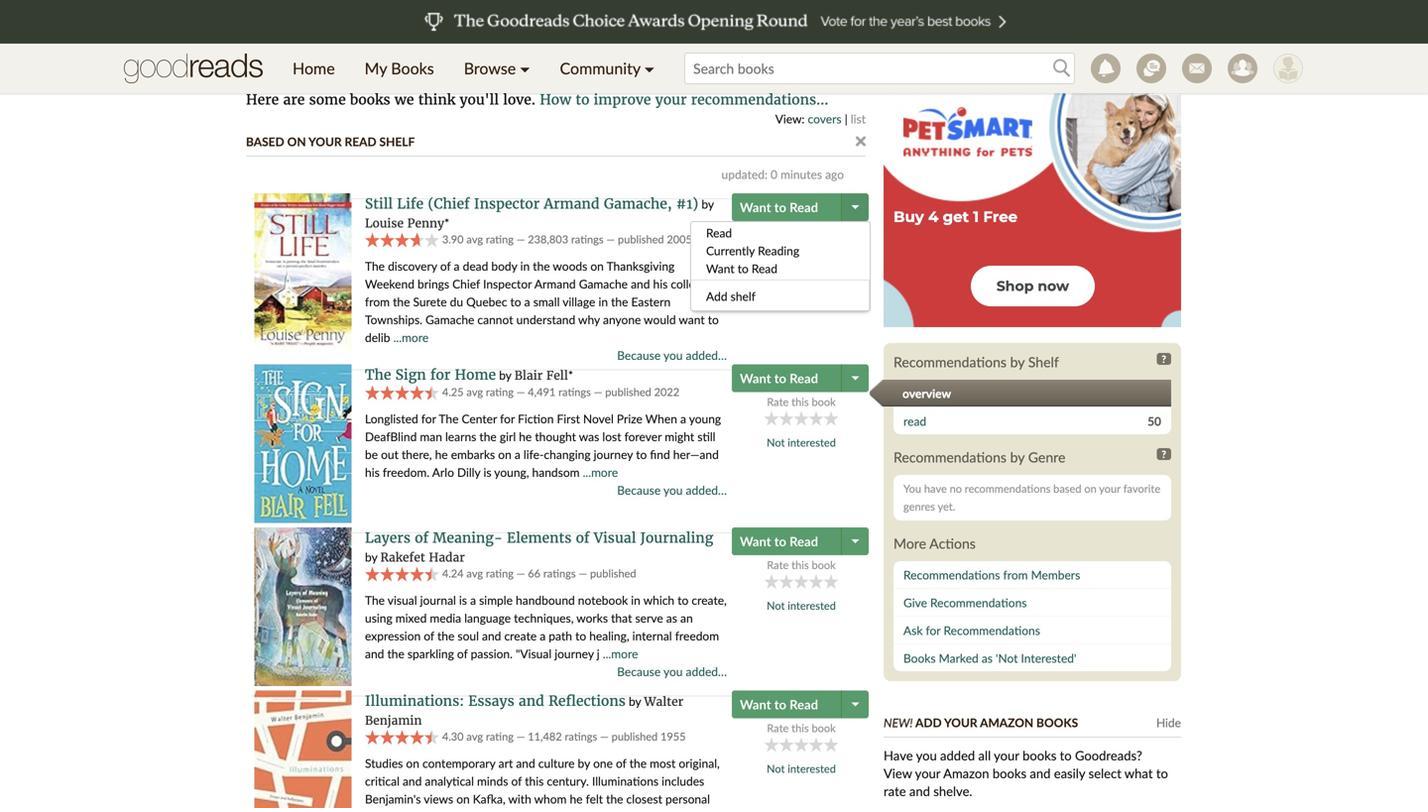 Task type: locate. For each thing, give the bounding box(es) containing it.
0 vertical spatial books
[[350, 91, 391, 109]]

1 vertical spatial because you added… link
[[617, 482, 727, 500]]

he right girl
[[519, 430, 532, 444]]

0 vertical spatial ...more link
[[393, 330, 429, 345]]

the left sign
[[365, 366, 391, 384]]

want to read for illuminations: essays and reflections
[[740, 697, 818, 713]]

notifications image
[[1091, 54, 1121, 83]]

1 vertical spatial amazon
[[944, 766, 990, 782]]

0 vertical spatial as
[[666, 611, 678, 625]]

recommendations for recommendations by shelf
[[894, 354, 1007, 371]]

0 vertical spatial gamache
[[579, 277, 628, 291]]

ratings for layers of meaning- elements of visual journaling
[[544, 567, 576, 580]]

by inside still life (chief inspector armand gamache, #1) by louise penny *
[[702, 197, 714, 211]]

2 avg from the top
[[467, 385, 483, 399]]

on inside the discovery of a dead body in the woods on thanksgiving weekend brings chief inspector armand gamache and his colleagues from the surete du quebec to a small village in the eastern townships. gamache cannot understand why anyone would want to delib
[[591, 259, 604, 273]]

1 horizontal spatial add
[[916, 716, 942, 730]]

0 vertical spatial add
[[706, 289, 728, 304]]

0 vertical spatial ?
[[1162, 353, 1167, 365]]

2 added… from the top
[[686, 483, 727, 498]]

2 vertical spatial because you added… link
[[617, 663, 727, 681]]

4 interested from the top
[[788, 762, 836, 776]]

2 vertical spatial in
[[631, 593, 641, 608]]

and left the easily
[[1030, 766, 1051, 782]]

add right new!
[[916, 716, 942, 730]]

0 vertical spatial because you added… link
[[617, 347, 727, 365]]

internal
[[633, 629, 672, 643]]

this for illuminations: essays and reflections
[[792, 722, 809, 735]]

you right have
[[916, 748, 937, 764]]

are
[[283, 91, 305, 109]]

want to read
[[740, 199, 818, 215], [740, 371, 818, 386], [740, 534, 818, 550], [740, 697, 818, 713]]

3 rating from the top
[[486, 567, 514, 580]]

published for the sign for home
[[605, 385, 652, 399]]

because you added… for #1)
[[617, 348, 727, 363]]

1 horizontal spatial is
[[484, 465, 492, 480]]

amazon down the added at the bottom
[[944, 766, 990, 782]]

0 vertical spatial rate this book
[[767, 395, 836, 409]]

0 vertical spatial advertisement region
[[233, 0, 1195, 24]]

the for visual
[[365, 593, 385, 608]]

recommendations up 'overview'
[[894, 354, 1007, 371]]

3 book from the top
[[812, 722, 836, 735]]

3 because from the top
[[617, 665, 661, 679]]

want to read button for illuminations: essays and reflections
[[732, 691, 844, 719]]

2 rate from the top
[[767, 559, 789, 572]]

view:
[[775, 112, 805, 126]]

2 vertical spatial because you added…
[[617, 665, 727, 679]]

not interested left the view
[[767, 762, 836, 776]]

we
[[395, 91, 414, 109]]

want down the shelf at the right of the page
[[740, 371, 771, 386]]

2 horizontal spatial in
[[631, 593, 641, 608]]

books up the easily
[[1037, 716, 1079, 730]]

because you added… link down find on the bottom left
[[617, 482, 727, 500]]

amazon
[[980, 716, 1034, 730], [944, 766, 990, 782]]

1 vertical spatial your
[[944, 716, 978, 730]]

includes
[[662, 774, 705, 789]]

add left the shelf at the right of the page
[[706, 289, 728, 304]]

2 ? link from the top
[[1157, 448, 1172, 460]]

of up the rakefet hadar link
[[415, 529, 429, 547]]

his
[[653, 277, 668, 291], [365, 465, 380, 480]]

added… down her—and
[[686, 483, 727, 498]]

you down find on the bottom left
[[664, 483, 683, 498]]

...more down healing,
[[603, 647, 638, 661]]

0 vertical spatial armand
[[544, 195, 600, 213]]

for right ask
[[926, 624, 941, 638]]

home up 4.25
[[455, 366, 496, 384]]

you'll
[[460, 91, 499, 109]]

create,
[[692, 593, 727, 608]]

1 vertical spatial in
[[599, 295, 608, 309]]

0 horizontal spatial is
[[459, 593, 467, 608]]

books down new! add your amazon books
[[993, 766, 1027, 782]]

2 because you added… link from the top
[[617, 482, 727, 500]]

avg for still life (chief inspector armand gamache, #1)
[[467, 233, 483, 246]]

not right still
[[767, 436, 785, 449]]

his inside longlisted for the center for fiction first novel prize  when a young deafblind man learns the girl he thought was lost forever might still be out there, he embarks on a life-changing journey to find her—and his freedom.  arlo dilly is young, handsom
[[365, 465, 380, 480]]

have
[[884, 748, 913, 764]]

2 vertical spatial rate this book
[[767, 722, 836, 735]]

0 horizontal spatial from
[[365, 295, 390, 309]]

want to read for the sign for home
[[740, 371, 818, 386]]

ago
[[825, 167, 844, 182]]

because you added… link
[[617, 347, 727, 365], [617, 482, 727, 500], [617, 663, 727, 681]]

this inside studies on contemporary art and culture by one of the most original, critical and analytical minds of this century. illuminations includes benjamin's views on kafka, with whom he felt the closest person
[[525, 774, 544, 789]]

in up why
[[599, 295, 608, 309]]

0 vertical spatial is
[[484, 465, 492, 480]]

0 vertical spatial from
[[365, 295, 390, 309]]

2 not from the top
[[767, 436, 785, 449]]

menu
[[278, 44, 670, 93]]

0 horizontal spatial add
[[706, 289, 728, 304]]

advertisement region
[[233, 0, 1195, 24], [884, 79, 1182, 327]]

2 vertical spatial he
[[570, 792, 583, 807]]

0 vertical spatial because
[[617, 348, 661, 363]]

journey inside the visual journal is a simple handbound notebook in which to create, using mixed media language techniques, works that serve as an expression of the soul and create a path to healing, internal freedom and the sparkling of passion.  "visual journey j
[[555, 647, 594, 661]]

1 because from the top
[[617, 348, 661, 363]]

want for the sign for home
[[740, 371, 771, 386]]

0 horizontal spatial books
[[391, 59, 434, 78]]

amazon inside "have you added all your books to goodreads? view your amazon books and easily select what to rate and shelve."
[[944, 766, 990, 782]]

added… down the want
[[686, 348, 727, 363]]

1 vertical spatial books
[[904, 651, 936, 666]]

3 rate this book from the top
[[767, 722, 836, 735]]

the sign for home by blair fell *
[[365, 366, 573, 384]]

and right the rate at the bottom of the page
[[910, 784, 930, 800]]

? link down the "50"
[[1157, 448, 1172, 460]]

because for fell
[[617, 483, 661, 498]]

1 vertical spatial added…
[[686, 483, 727, 498]]

3 want to read from the top
[[740, 534, 818, 550]]

1 rate from the top
[[767, 395, 789, 409]]

1 horizontal spatial books
[[904, 651, 936, 666]]

1 vertical spatial home
[[455, 366, 496, 384]]

1 horizontal spatial his
[[653, 277, 668, 291]]

0 horizontal spatial home
[[293, 59, 335, 78]]

1 interested from the top
[[788, 265, 836, 278]]

read
[[345, 134, 377, 149], [790, 199, 818, 215], [706, 226, 732, 240], [752, 261, 778, 276], [790, 371, 818, 386], [790, 534, 818, 550], [790, 697, 818, 713]]

not for the sign for home
[[767, 436, 785, 449]]

home inside home link
[[293, 59, 335, 78]]

ratings up one
[[565, 730, 598, 744]]

1 vertical spatial ?
[[1162, 448, 1167, 460]]

— up one
[[600, 730, 609, 744]]

he left felt
[[570, 792, 583, 807]]

2 vertical spatial ...more
[[603, 647, 638, 661]]

1 horizontal spatial your
[[944, 716, 978, 730]]

...more link down healing,
[[603, 647, 638, 661]]

not down reading
[[767, 265, 785, 278]]

on inside longlisted for the center for fiction first novel prize  when a young deafblind man learns the girl he thought was lost forever might still be out there, he embarks on a life-changing journey to find her—and his freedom.  arlo dilly is young, handsom
[[498, 447, 512, 462]]

because down find on the bottom left
[[617, 483, 661, 498]]

0 vertical spatial *
[[444, 216, 449, 230]]

expression
[[365, 629, 421, 643]]

2 because from the top
[[617, 483, 661, 498]]

3 interested from the top
[[788, 599, 836, 613]]

3 not interested from the top
[[767, 599, 836, 613]]

1 vertical spatial rate
[[767, 559, 789, 572]]

want down currently on the top
[[706, 261, 735, 276]]

1 not interested link from the top
[[767, 265, 836, 278]]

because you added… link for fell
[[617, 482, 727, 500]]

0 vertical spatial added…
[[686, 348, 727, 363]]

0 vertical spatial amazon
[[980, 716, 1034, 730]]

2 ? from the top
[[1162, 448, 1167, 460]]

because you added… down find on the bottom left
[[617, 483, 727, 498]]

books down my
[[350, 91, 391, 109]]

0 vertical spatial journey
[[594, 447, 633, 462]]

1 horizontal spatial he
[[519, 430, 532, 444]]

4.24 avg rating — 66 ratings
[[439, 567, 576, 580]]

0 vertical spatial ? link
[[1157, 353, 1172, 365]]

...more down was
[[583, 465, 618, 480]]

your inside you have no recommendations based on your favorite genres yet.
[[1099, 482, 1121, 496]]

village
[[563, 295, 596, 309]]

...more for inspector
[[393, 330, 429, 345]]

2 not interested from the top
[[767, 436, 836, 449]]

interested for illuminations: essays and reflections
[[788, 762, 836, 776]]

*
[[444, 216, 449, 230], [568, 368, 573, 382]]

want to read button for layers of meaning- elements of visual journaling
[[732, 528, 844, 556]]

gamache
[[579, 277, 628, 291], [426, 312, 475, 327]]

because you added… up walter
[[617, 665, 727, 679]]

0 vertical spatial home
[[293, 59, 335, 78]]

the left girl
[[480, 430, 497, 444]]

— up notebook
[[579, 567, 587, 580]]

2 want to read from the top
[[740, 371, 818, 386]]

not interested link for the sign for home
[[767, 436, 836, 449]]

0 horizontal spatial as
[[666, 611, 678, 625]]

studies on contemporary art and culture by one of the most original, critical and analytical minds of this century. illuminations includes benjamin's views on kafka, with whom he felt the closest person
[[365, 756, 720, 809]]

is right journal
[[459, 593, 467, 608]]

?
[[1162, 353, 1167, 365], [1162, 448, 1167, 460]]

because you added… link for #1)
[[617, 347, 727, 365]]

avg right 4.30
[[467, 730, 483, 744]]

handsom
[[532, 465, 580, 480]]

select
[[1089, 766, 1122, 782]]

2 vertical spatial added…
[[686, 665, 727, 679]]

your up the added at the bottom
[[944, 716, 978, 730]]

0 horizontal spatial he
[[435, 447, 448, 462]]

how
[[540, 91, 572, 109]]

inspector
[[474, 195, 540, 213], [483, 277, 532, 291]]

the up townships. in the top left of the page
[[393, 295, 410, 309]]

1 vertical spatial *
[[568, 368, 573, 382]]

1 rating from the top
[[486, 233, 514, 246]]

1 horizontal spatial as
[[982, 651, 993, 666]]

rating for the sign for home
[[486, 385, 514, 399]]

2 vertical spatial rate
[[767, 722, 789, 735]]

1 vertical spatial armand
[[535, 277, 576, 291]]

0 vertical spatial ...more
[[393, 330, 429, 345]]

yet.
[[938, 500, 956, 513]]

sign
[[396, 366, 426, 384]]

out
[[381, 447, 399, 462]]

1 vertical spatial because you added…
[[617, 483, 727, 498]]

by left one
[[578, 756, 590, 771]]

here are some books we think you'll love. how to improve your recommendations… view: covers | list
[[246, 91, 866, 126]]

understand
[[516, 312, 576, 327]]

2 vertical spatial book
[[812, 722, 836, 735]]

1 ? link from the top
[[1157, 353, 1172, 365]]

inspector down body
[[483, 277, 532, 291]]

on
[[287, 134, 306, 149], [591, 259, 604, 273], [498, 447, 512, 462], [1085, 482, 1097, 496], [406, 756, 420, 771], [457, 792, 470, 807]]

the right felt
[[606, 792, 623, 807]]

and inside the discovery of a dead body in the woods on thanksgiving weekend brings chief inspector armand gamache and his colleagues from the surete du quebec to a small village in the eastern townships. gamache cannot understand why anyone would want to delib
[[631, 277, 650, 291]]

0 vertical spatial your
[[309, 134, 342, 149]]

not interested link left the view
[[767, 762, 836, 776]]

because down internal
[[617, 665, 661, 679]]

a left life-
[[515, 447, 521, 462]]

not right create,
[[767, 599, 785, 613]]

3 rate from the top
[[767, 722, 789, 735]]

the inside the visual journal is a simple handbound notebook in which to create, using mixed media language techniques, works that serve as an expression of the soul and create a path to healing, internal freedom and the sparkling of passion.  "visual journey j
[[365, 593, 385, 608]]

a left simple
[[470, 593, 476, 608]]

the up learns
[[439, 412, 459, 426]]

0 horizontal spatial shelf
[[379, 134, 415, 149]]

layers
[[365, 529, 411, 547]]

menu containing home
[[278, 44, 670, 93]]

benjamin
[[365, 713, 422, 729]]

the for sign
[[365, 366, 391, 384]]

critical
[[365, 774, 400, 789]]

rakefet hadar link
[[380, 550, 465, 565]]

of inside the discovery of a dead body in the woods on thanksgiving weekend brings chief inspector armand gamache and his colleagues from the surete du quebec to a small village in the eastern townships. gamache cannot understand why anyone would want to delib
[[440, 259, 451, 273]]

as
[[666, 611, 678, 625], [982, 651, 993, 666]]

4.25
[[442, 385, 464, 399]]

the inside the discovery of a dead body in the woods on thanksgiving weekend brings chief inspector armand gamache and his colleagues from the surete du quebec to a small village in the eastern townships. gamache cannot understand why anyone would want to delib
[[365, 259, 385, 273]]

want right journaling
[[740, 534, 771, 550]]

walter benjamin link
[[365, 694, 684, 729]]

small
[[533, 295, 560, 309]]

2 rate this book from the top
[[767, 559, 836, 572]]

1 avg from the top
[[467, 233, 483, 246]]

her—and
[[673, 447, 719, 462]]

ratings for the sign for home
[[559, 385, 591, 399]]

rating up "art"
[[486, 730, 514, 744]]

published left 1955
[[612, 730, 658, 744]]

published up notebook
[[590, 567, 636, 580]]

recommendations for recommendations from members
[[904, 568, 1000, 582]]

1 vertical spatial he
[[435, 447, 448, 462]]

2 vertical spatial ...more link
[[603, 647, 638, 661]]

shelf down "we"
[[379, 134, 415, 149]]

interested
[[788, 265, 836, 278], [788, 436, 836, 449], [788, 599, 836, 613], [788, 762, 836, 776]]

1 vertical spatial ...more
[[583, 465, 618, 480]]

this
[[792, 395, 809, 409], [792, 559, 809, 572], [792, 722, 809, 735], [525, 774, 544, 789]]

to inside read currently reading want to read
[[738, 261, 749, 276]]

1 horizontal spatial ▾
[[645, 59, 655, 78]]

0 vertical spatial in
[[520, 259, 530, 273]]

1 added… from the top
[[686, 348, 727, 363]]

added… down freedom
[[686, 665, 727, 679]]

not interested for illuminations: essays and reflections
[[767, 762, 836, 776]]

kafka,
[[473, 792, 506, 807]]

think
[[418, 91, 456, 109]]

1 because you added… link from the top
[[617, 347, 727, 365]]

is inside the visual journal is a simple handbound notebook in which to create, using mixed media language techniques, works that serve as an expression of the soul and create a path to healing, internal freedom and the sparkling of passion.  "visual journey j
[[459, 593, 467, 608]]

2 vertical spatial books
[[1037, 716, 1079, 730]]

interested for layers of meaning- elements of visual journaling
[[788, 599, 836, 613]]

on inside you have no recommendations based on your favorite genres yet.
[[1085, 482, 1097, 496]]

you up walter
[[664, 665, 683, 679]]

your for add
[[944, 716, 978, 730]]

0 horizontal spatial his
[[365, 465, 380, 480]]

you up 2022
[[664, 348, 683, 363]]

recommendations from members
[[904, 568, 1081, 582]]

this for the sign for home
[[792, 395, 809, 409]]

not for still life (chief inspector armand gamache, #1)
[[767, 265, 785, 278]]

1 vertical spatial inspector
[[483, 277, 532, 291]]

1 vertical spatial his
[[365, 465, 380, 480]]

you
[[664, 348, 683, 363], [664, 483, 683, 498], [664, 665, 683, 679], [916, 748, 937, 764]]

not interested link for layers of meaning- elements of visual journaling
[[767, 599, 836, 613]]

by left walter
[[629, 694, 641, 709]]

published
[[618, 233, 664, 246], [605, 385, 652, 399], [590, 567, 636, 580], [612, 730, 658, 744]]

2 rating from the top
[[486, 385, 514, 399]]

because you added… link up 2022
[[617, 347, 727, 365]]

? link up the "50"
[[1157, 353, 1172, 365]]

he inside studies on contemporary art and culture by one of the most original, critical and analytical minds of this century. illuminations includes benjamin's views on kafka, with whom he felt the closest person
[[570, 792, 583, 807]]

journey down path
[[555, 647, 594, 661]]

1 vertical spatial advertisement region
[[884, 79, 1182, 327]]

chief
[[453, 277, 480, 291]]

0 vertical spatial shelf
[[379, 134, 415, 149]]

published for illuminations: essays and reflections
[[612, 730, 658, 744]]

2 ▾ from the left
[[645, 59, 655, 78]]

1 horizontal spatial home
[[455, 366, 496, 384]]

journey down lost
[[594, 447, 633, 462]]

passion.
[[471, 647, 513, 661]]

0 horizontal spatial *
[[444, 216, 449, 230]]

1 because you added… from the top
[[617, 348, 727, 363]]

3 not interested link from the top
[[767, 599, 836, 613]]

avg right 4.24
[[467, 567, 483, 580]]

2 interested from the top
[[788, 436, 836, 449]]

0 vertical spatial book
[[812, 395, 836, 409]]

one
[[593, 756, 613, 771]]

avg down the sign for home by blair fell *
[[467, 385, 483, 399]]

not right original,
[[767, 762, 785, 776]]

4 not interested from the top
[[767, 762, 836, 776]]

ratings
[[571, 233, 604, 246], [559, 385, 591, 399], [544, 567, 576, 580], [565, 730, 598, 744]]

not interested
[[767, 265, 836, 278], [767, 436, 836, 449], [767, 599, 836, 613], [767, 762, 836, 776]]

2 not interested link from the top
[[767, 436, 836, 449]]

want right walter
[[740, 697, 771, 713]]

still life (chief inspector armand gamache, #1) by louise penny *
[[365, 195, 714, 231]]

not interested down currently reading 'button'
[[767, 265, 836, 278]]

recommendations up no
[[894, 449, 1007, 466]]

studies
[[365, 756, 403, 771]]

0
[[771, 167, 778, 182]]

...more link down townships. in the top left of the page
[[393, 330, 429, 345]]

1 vertical spatial ...more link
[[583, 465, 618, 480]]

his inside the discovery of a dead body in the woods on thanksgiving weekend brings chief inspector armand gamache and his colleagues from the surete du quebec to a small village in the eastern townships. gamache cannot understand why anyone would want to delib
[[653, 277, 668, 291]]

▾ up improve
[[645, 59, 655, 78]]

gamache up the village
[[579, 277, 628, 291]]

1 vertical spatial book
[[812, 559, 836, 572]]

1 horizontal spatial shelf
[[1029, 354, 1059, 371]]

not interested link right create,
[[767, 599, 836, 613]]

members
[[1031, 568, 1081, 582]]

of up the sparkling
[[424, 629, 434, 643]]

? for genre
[[1162, 448, 1167, 460]]

home up some
[[293, 59, 335, 78]]

0 vertical spatial because you added…
[[617, 348, 727, 363]]

4 not interested link from the top
[[767, 762, 836, 776]]

want inside read currently reading want to read
[[706, 261, 735, 276]]

handbound
[[516, 593, 575, 608]]

would
[[644, 312, 676, 327]]

4 not from the top
[[767, 762, 785, 776]]

for
[[430, 366, 451, 384], [421, 412, 436, 426], [500, 412, 515, 426], [926, 624, 941, 638]]

create
[[504, 629, 537, 643]]

which
[[644, 593, 675, 608]]

2 vertical spatial books
[[993, 766, 1027, 782]]

first
[[557, 412, 580, 426]]

3 avg from the top
[[467, 567, 483, 580]]

layers of meaning- elements of visual journaling image
[[254, 528, 352, 687]]

...more link for home
[[583, 465, 618, 480]]

as left 'not
[[982, 651, 993, 666]]

illuminations: essays and reflections image
[[254, 691, 352, 809]]

minutes
[[781, 167, 822, 182]]

want to read button for still life (chief inspector armand gamache, #1)
[[732, 193, 844, 221]]

1 not interested from the top
[[767, 265, 836, 278]]

rating for layers of meaning- elements of visual journaling
[[486, 567, 514, 580]]

rating for illuminations: essays and reflections
[[486, 730, 514, 744]]

arlo
[[432, 465, 454, 480]]

2 because you added… from the top
[[617, 483, 727, 498]]

4 want to read from the top
[[740, 697, 818, 713]]

journal
[[420, 593, 456, 608]]

2 book from the top
[[812, 559, 836, 572]]

3 not from the top
[[767, 599, 785, 613]]

armand
[[544, 195, 600, 213], [535, 277, 576, 291]]

1 vertical spatial ? link
[[1157, 448, 1172, 460]]

1 vertical spatial as
[[982, 651, 993, 666]]

0 vertical spatial rate
[[767, 395, 789, 409]]

Search books text field
[[685, 53, 1075, 84]]

from up give recommendations link at bottom
[[1003, 568, 1028, 582]]

rate
[[767, 395, 789, 409], [767, 559, 789, 572], [767, 722, 789, 735]]

this for layers of meaning- elements of visual journaling
[[792, 559, 809, 572]]

1 not from the top
[[767, 265, 785, 278]]

1 horizontal spatial in
[[599, 295, 608, 309]]

2 vertical spatial because
[[617, 665, 661, 679]]

your left favorite
[[1099, 482, 1121, 496]]

community ▾ button
[[545, 44, 670, 93]]

ratings for illuminations: essays and reflections
[[565, 730, 598, 744]]

1 horizontal spatial *
[[568, 368, 573, 382]]

1 vertical spatial rate this book
[[767, 559, 836, 572]]

"visual
[[516, 647, 552, 661]]

a left path
[[540, 629, 546, 643]]

0 horizontal spatial ▾
[[520, 59, 530, 78]]

community
[[560, 59, 641, 78]]

1 vertical spatial add
[[916, 716, 942, 730]]

book for by
[[812, 722, 836, 735]]

1 vertical spatial journey
[[555, 647, 594, 661]]

your right the view
[[915, 766, 941, 782]]

armand inside still life (chief inspector armand gamache, #1) by louise penny *
[[544, 195, 600, 213]]

because you added… link up walter
[[617, 663, 727, 681]]

not interested right still
[[767, 436, 836, 449]]

book
[[812, 395, 836, 409], [812, 559, 836, 572], [812, 722, 836, 735]]

1 ? from the top
[[1162, 353, 1167, 365]]

actions
[[930, 535, 976, 552]]

have you added all your books to goodreads? view your amazon books and easily select what to rate and shelve.
[[884, 748, 1168, 800]]

1 vertical spatial is
[[459, 593, 467, 608]]

4 avg from the top
[[467, 730, 483, 744]]

1 vertical spatial because
[[617, 483, 661, 498]]

friend requests image
[[1228, 54, 1258, 83]]

visual
[[594, 529, 636, 547]]

girl
[[500, 430, 516, 444]]

want to read button for the sign for home
[[732, 365, 844, 392]]

books down ask
[[904, 651, 936, 666]]

published up prize
[[605, 385, 652, 399]]

1 ▾ from the left
[[520, 59, 530, 78]]

based
[[246, 134, 284, 149]]

0 vertical spatial he
[[519, 430, 532, 444]]

not interested link right still
[[767, 436, 836, 449]]

0 vertical spatial his
[[653, 277, 668, 291]]

▾ for community ▾
[[645, 59, 655, 78]]

hadar
[[429, 550, 465, 565]]

by inside layers of meaning- elements of visual journaling by rakefet hadar
[[365, 550, 377, 564]]

your down some
[[309, 134, 342, 149]]

because up — published 2022
[[617, 348, 661, 363]]

rating for still life (chief inspector armand gamache, #1)
[[486, 233, 514, 246]]

0 horizontal spatial your
[[309, 134, 342, 149]]

2 horizontal spatial he
[[570, 792, 583, 807]]

your for on
[[309, 134, 342, 149]]

rating up center
[[486, 385, 514, 399]]

1 want to read from the top
[[740, 199, 818, 215]]

dilly
[[457, 465, 481, 480]]

4 rating from the top
[[486, 730, 514, 744]]

your right improve
[[655, 91, 687, 109]]



Task type: describe. For each thing, give the bounding box(es) containing it.
— down blair in the left of the page
[[517, 385, 525, 399]]

added… for #1)
[[686, 348, 727, 363]]

inspector inside still life (chief inspector armand gamache, #1) by louise penny *
[[474, 195, 540, 213]]

of down soul
[[457, 647, 468, 661]]

not interested for still life (chief inspector armand gamache, #1)
[[767, 265, 836, 278]]

my group discussions image
[[1137, 54, 1167, 83]]

0 vertical spatial books
[[391, 59, 434, 78]]

the up illuminations
[[630, 756, 647, 771]]

louise
[[365, 216, 404, 231]]

? link for recommendations by genre
[[1157, 448, 1172, 460]]

life-
[[524, 447, 544, 462]]

delete image
[[856, 136, 866, 146]]

is inside longlisted for the center for fiction first novel prize  when a young deafblind man learns the girl he thought was lost forever might still be out there, he embarks on a life-changing journey to find her—and his freedom.  arlo dilly is young, handsom
[[484, 465, 492, 480]]

essays
[[468, 692, 515, 710]]

century.
[[547, 774, 589, 789]]

learns
[[445, 430, 477, 444]]

du
[[450, 295, 463, 309]]

Search for books to add to your shelves search field
[[685, 53, 1075, 84]]

elements
[[507, 529, 572, 547]]

— up novel
[[594, 385, 603, 399]]

you for the sign for home
[[664, 483, 683, 498]]

the for discovery
[[365, 259, 385, 273]]

book for of
[[812, 559, 836, 572]]

rate for by
[[767, 722, 789, 735]]

why
[[578, 312, 600, 327]]

young,
[[494, 465, 529, 480]]

recommendations from members link
[[894, 562, 1172, 589]]

— published 1955
[[598, 730, 686, 744]]

my books
[[365, 59, 434, 78]]

want for still life (chief inspector armand gamache, #1)
[[740, 199, 771, 215]]

still
[[365, 195, 393, 213]]

recommendations up books marked as 'not interested'
[[944, 624, 1041, 638]]

techniques,
[[514, 611, 574, 625]]

based
[[1054, 482, 1082, 496]]

armand inside the discovery of a dead body in the woods on thanksgiving weekend brings chief inspector armand gamache and his colleagues from the surete du quebec to a small village in the eastern townships. gamache cannot understand why anyone would want to delib
[[535, 277, 576, 291]]

avg for the sign for home
[[467, 385, 483, 399]]

— left 238,803
[[517, 233, 525, 246]]

and right "art"
[[516, 756, 535, 771]]

the inside longlisted for the center for fiction first novel prize  when a young deafblind man learns the girl he thought was lost forever might still be out there, he embarks on a life-changing journey to find her—and his freedom.  arlo dilly is young, handsom
[[439, 412, 459, 426]]

1 book from the top
[[812, 395, 836, 409]]

— published
[[576, 567, 636, 580]]

— published 2022
[[591, 385, 680, 399]]

1 vertical spatial books
[[1023, 748, 1057, 764]]

by inside illuminations: essays and reflections by
[[629, 694, 641, 709]]

visual
[[388, 593, 417, 608]]

'not
[[996, 651, 1018, 666]]

ratings for still life (chief inspector armand gamache, #1)
[[571, 233, 604, 246]]

might
[[665, 430, 695, 444]]

not interested for the sign for home
[[767, 436, 836, 449]]

4.25 avg rating — 4,491 ratings
[[439, 385, 591, 399]]

rate this book for by
[[767, 722, 836, 735]]

language
[[464, 611, 511, 625]]

the down 238,803
[[533, 259, 550, 273]]

want for illuminations: essays and reflections
[[740, 697, 771, 713]]

life
[[397, 195, 424, 213]]

a left 'dead'
[[454, 259, 460, 273]]

quebec
[[466, 295, 507, 309]]

11,482
[[528, 730, 562, 744]]

path
[[549, 629, 572, 643]]

add shelf
[[706, 289, 756, 304]]

not for layers of meaning- elements of visual journaling
[[767, 599, 785, 613]]

* inside still life (chief inspector armand gamache, #1) by louise penny *
[[444, 216, 449, 230]]

prize
[[617, 412, 643, 426]]

soul
[[458, 629, 479, 643]]

...more for home
[[583, 465, 618, 480]]

by inside the sign for home by blair fell *
[[499, 368, 512, 382]]

more actions
[[894, 535, 976, 552]]

not interested link for still life (chief inspector armand gamache, #1)
[[767, 265, 836, 278]]

surete
[[413, 295, 447, 309]]

recommendations…
[[691, 91, 829, 109]]

rate for of
[[767, 559, 789, 572]]

(chief
[[428, 195, 470, 213]]

3 added… from the top
[[686, 665, 727, 679]]

original,
[[679, 756, 720, 771]]

...more link for inspector
[[393, 330, 429, 345]]

my books link
[[350, 44, 449, 93]]

you for layers of meaning- elements of visual journaling
[[664, 665, 683, 679]]

? link for recommendations by shelf
[[1157, 353, 1172, 365]]

want to read for layers of meaning- elements of visual journaling
[[740, 534, 818, 550]]

be
[[365, 447, 378, 462]]

inbox image
[[1183, 54, 1212, 83]]

by inside studies on contemporary art and culture by one of the most original, critical and analytical minds of this century. illuminations includes benjamin's views on kafka, with whom he felt the closest person
[[578, 756, 590, 771]]

rate this book for of
[[767, 559, 836, 572]]

louise penny link
[[365, 216, 444, 231]]

of left visual
[[576, 529, 590, 547]]

media
[[430, 611, 461, 625]]

still
[[698, 430, 716, 444]]

and up passion.
[[482, 629, 501, 643]]

books marked as 'not interested'
[[904, 651, 1077, 666]]

he for art
[[570, 792, 583, 807]]

a left small
[[524, 295, 530, 309]]

by up the overview link on the right of page
[[1010, 354, 1025, 371]]

thanksgiving
[[607, 259, 675, 273]]

your inside here are some books we think you'll love. how to improve your recommendations… view: covers | list
[[655, 91, 687, 109]]

browse ▾
[[464, 59, 530, 78]]

1 rate this book from the top
[[767, 395, 836, 409]]

* inside the sign for home by blair fell *
[[568, 368, 573, 382]]

the sign for home image
[[254, 365, 352, 523]]

ask
[[904, 624, 923, 638]]

views
[[424, 792, 453, 807]]

▾ for browse ▾
[[520, 59, 530, 78]]

added… for fell
[[686, 483, 727, 498]]

1 vertical spatial from
[[1003, 568, 1028, 582]]

4,491
[[528, 385, 556, 399]]

recommendations for recommendations
[[238, 38, 426, 63]]

you for still life (chief inspector armand gamache, #1)
[[664, 348, 683, 363]]

forever
[[625, 430, 662, 444]]

— left 11,482
[[517, 730, 525, 744]]

whom
[[534, 792, 567, 807]]

still life image
[[254, 193, 352, 352]]

recommendations for recommendations by genre
[[894, 449, 1007, 466]]

recommendations
[[965, 482, 1051, 496]]

3 because you added… link from the top
[[617, 663, 727, 681]]

works
[[577, 611, 608, 625]]

body
[[491, 259, 517, 273]]

felt
[[586, 792, 603, 807]]

community ▾
[[560, 59, 655, 78]]

your right all
[[994, 748, 1020, 764]]

with
[[508, 792, 532, 807]]

want
[[679, 312, 705, 327]]

freedom.
[[383, 465, 430, 480]]

journey inside longlisted for the center for fiction first novel prize  when a young deafblind man learns the girl he thought was lost forever might still be out there, he embarks on a life-changing journey to find her—and his freedom.  arlo dilly is young, handsom
[[594, 447, 633, 462]]

and up 4.30 avg rating — 11,482 ratings
[[519, 692, 544, 710]]

reflections
[[549, 692, 626, 710]]

1 horizontal spatial gamache
[[579, 277, 628, 291]]

not interested link for illuminations: essays and reflections
[[767, 762, 836, 776]]

what
[[1125, 766, 1153, 782]]

in inside the visual journal is a simple handbound notebook in which to create, using mixed media language techniques, works that serve as an expression of the soul and create a path to healing, internal freedom and the sparkling of passion.  "visual journey j
[[631, 593, 641, 608]]

want for layers of meaning- elements of visual journaling
[[740, 534, 771, 550]]

as inside the visual journal is a simple handbound notebook in which to create, using mixed media language techniques, works that serve as an expression of the soul and create a path to healing, internal freedom and the sparkling of passion.  "visual journey j
[[666, 611, 678, 625]]

not for illuminations: essays and reflections
[[767, 762, 785, 776]]

brings
[[418, 277, 450, 291]]

238,803
[[528, 233, 569, 246]]

a up might
[[681, 412, 686, 426]]

new!
[[884, 716, 913, 730]]

from inside the discovery of a dead body in the woods on thanksgiving weekend brings chief inspector armand gamache and his colleagues from the surete du quebec to a small village in the eastern townships. gamache cannot understand why anyone would want to delib
[[365, 295, 390, 309]]

fiction
[[518, 412, 554, 426]]

? for shelf
[[1162, 353, 1167, 365]]

most
[[650, 756, 676, 771]]

recommendations up the ask for recommendations
[[931, 596, 1027, 610]]

4.24
[[442, 567, 464, 580]]

by left genre
[[1010, 449, 1025, 466]]

the down media
[[437, 629, 455, 643]]

the down 'expression'
[[387, 647, 405, 661]]

inspector inside the discovery of a dead body in the woods on thanksgiving weekend brings chief inspector armand gamache and his colleagues from the surete du quebec to a small village in the eastern townships. gamache cannot understand why anyone would want to delib
[[483, 277, 532, 291]]

delib
[[365, 330, 390, 345]]

analytical
[[425, 774, 474, 789]]

avg for illuminations: essays and reflections
[[467, 730, 483, 744]]

walter benjamin
[[365, 694, 684, 729]]

50
[[1148, 414, 1162, 429]]

favorite
[[1124, 482, 1161, 496]]

journaling
[[641, 529, 714, 547]]

for up 4.25
[[430, 366, 451, 384]]

ruby anderson image
[[1274, 54, 1304, 83]]

0 horizontal spatial in
[[520, 259, 530, 273]]

he for center
[[435, 447, 448, 462]]

to inside here are some books we think you'll love. how to improve your recommendations… view: covers | list
[[576, 91, 590, 109]]

serve
[[635, 611, 663, 625]]

2 horizontal spatial books
[[1037, 716, 1079, 730]]

still life (chief inspector armand gamache, #1) link
[[365, 195, 699, 213]]

1 vertical spatial shelf
[[1029, 354, 1059, 371]]

3.90
[[442, 233, 464, 246]]

for up girl
[[500, 412, 515, 426]]

weekend
[[365, 277, 415, 291]]

layers of meaning- elements of visual journaling link
[[365, 529, 714, 547]]

center
[[462, 412, 497, 426]]

blair
[[515, 368, 543, 383]]

you have no recommendations based on your favorite genres yet.
[[904, 482, 1161, 513]]

the up anyone on the left top
[[611, 295, 628, 309]]

for up man
[[421, 412, 436, 426]]

give recommendations link
[[894, 589, 1172, 617]]

published for layers of meaning- elements of visual journaling
[[590, 567, 636, 580]]

longlisted
[[365, 412, 418, 426]]

not interested for layers of meaning- elements of visual journaling
[[767, 599, 836, 613]]

how to improve your recommendations… link
[[540, 91, 829, 109]]

was
[[579, 430, 600, 444]]

3 because you added… from the top
[[617, 665, 727, 679]]

of right one
[[616, 756, 627, 771]]

— up thanksgiving
[[607, 233, 615, 246]]

updated: 0 minutes ago
[[722, 167, 844, 182]]

to inside longlisted for the center for fiction first novel prize  when a young deafblind man learns the girl he thought was lost forever might still be out there, he embarks on a life-changing journey to find her—and his freedom.  arlo dilly is young, handsom
[[636, 447, 647, 462]]

because you added… for fell
[[617, 483, 727, 498]]

interested for still life (chief inspector armand gamache, #1)
[[788, 265, 836, 278]]

want to read for still life (chief inspector armand gamache, #1)
[[740, 199, 818, 215]]

— left '66'
[[517, 567, 525, 580]]

because for #1)
[[617, 348, 661, 363]]

marked
[[939, 651, 979, 666]]

published for still life (chief inspector armand gamache, #1)
[[618, 233, 664, 246]]

added
[[941, 748, 975, 764]]

find
[[650, 447, 670, 462]]

genre
[[1029, 449, 1066, 466]]

and down 'expression'
[[365, 647, 384, 661]]

fell
[[546, 368, 568, 383]]

there,
[[402, 447, 432, 462]]

list
[[851, 112, 866, 126]]

avg for layers of meaning- elements of visual journaling
[[467, 567, 483, 580]]

1 vertical spatial gamache
[[426, 312, 475, 327]]

interested'
[[1021, 651, 1077, 666]]

all
[[979, 748, 991, 764]]

and up benjamin's
[[403, 774, 422, 789]]

you inside "have you added all your books to goodreads? view your amazon books and easily select what to rate and shelve."
[[916, 748, 937, 764]]

freedom
[[675, 629, 719, 643]]

the inside longlisted for the center for fiction first novel prize  when a young deafblind man learns the girl he thought was lost forever might still be out there, he embarks on a life-changing journey to find her—and his freedom.  arlo dilly is young, handsom
[[480, 430, 497, 444]]

when
[[646, 412, 677, 426]]

books inside here are some books we think you'll love. how to improve your recommendations… view: covers | list
[[350, 91, 391, 109]]

interested for the sign for home
[[788, 436, 836, 449]]

of up with
[[511, 774, 522, 789]]



Task type: vqa. For each thing, say whether or not it's contained in the screenshot.
'is' inside The visual journal is a simple handbound notebook in which to create, using mixed media language techniques, works that serve as an expression of the soul and create a path to healing, internal freedom and the sparkling of passion.  "Visual journey j
yes



